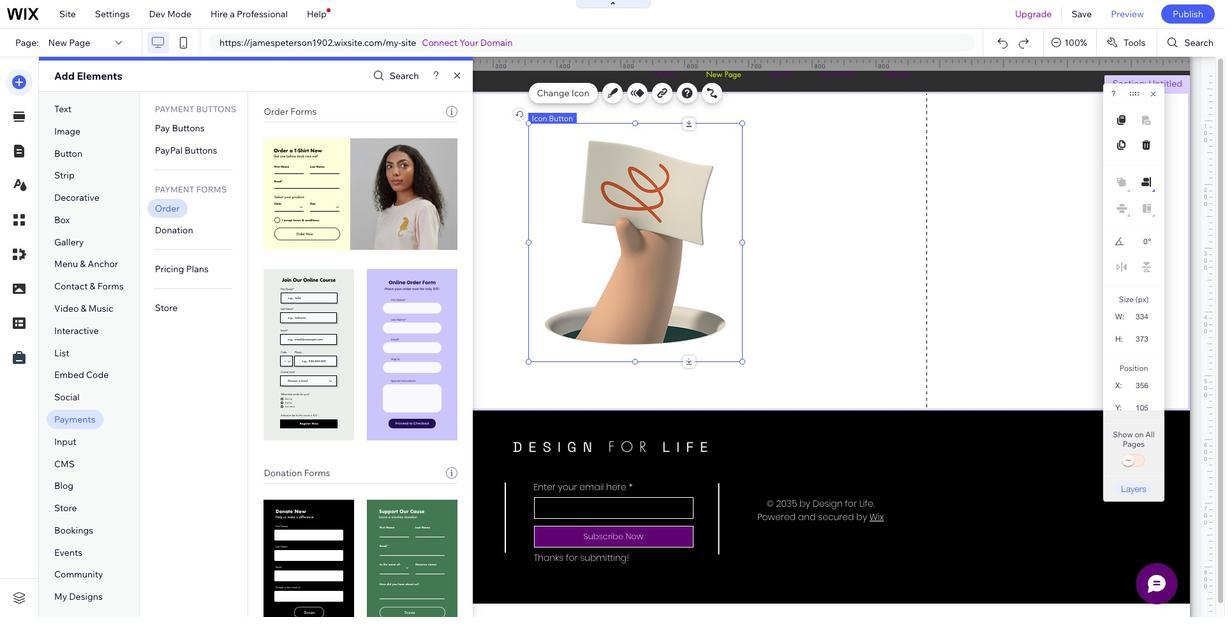 Task type: vqa. For each thing, say whether or not it's contained in the screenshot.
the top 5
no



Task type: locate. For each thing, give the bounding box(es) containing it.
store
[[155, 302, 178, 314], [54, 503, 77, 514]]

button down the change icon
[[549, 114, 573, 123]]

pay
[[155, 123, 170, 134]]

site
[[401, 37, 416, 48]]

0 vertical spatial icon
[[571, 87, 589, 99]]

pricing
[[155, 264, 184, 275]]

interactive
[[54, 325, 99, 337]]

menu & anchor
[[54, 259, 118, 270]]

icon button
[[532, 114, 573, 123]]

2 payment from the top
[[155, 184, 194, 194]]

change icon
[[537, 87, 589, 99]]

on
[[1135, 430, 1144, 440]]

buttons down the payment buttons
[[172, 123, 205, 134]]

community
[[54, 569, 103, 581]]

order for order forms
[[264, 106, 289, 117]]

2 vertical spatial &
[[81, 303, 87, 315]]

dev mode
[[149, 8, 191, 20]]

0 horizontal spatial store
[[54, 503, 77, 514]]

0 vertical spatial order
[[264, 106, 289, 117]]

code
[[86, 370, 109, 381]]

order for order
[[155, 203, 180, 214]]

0 horizontal spatial order
[[155, 203, 180, 214]]

switch
[[1121, 452, 1147, 470]]

icon
[[571, 87, 589, 99], [532, 114, 547, 123]]

? button
[[1111, 89, 1116, 98]]

music
[[89, 303, 113, 315]]

preview button
[[1101, 0, 1154, 28]]

0 vertical spatial buttons
[[196, 104, 236, 114]]

pages
[[1123, 440, 1145, 449]]

search
[[1184, 37, 1214, 48], [390, 70, 419, 82]]

button
[[549, 114, 573, 123], [54, 148, 82, 159]]

& right contact
[[90, 281, 95, 292]]

0 vertical spatial search button
[[1158, 29, 1225, 57]]

gallery
[[54, 237, 84, 248]]

0 vertical spatial &
[[80, 259, 86, 270]]

icon right change
[[571, 87, 589, 99]]

buttons for payment buttons
[[196, 104, 236, 114]]

1 vertical spatial icon
[[532, 114, 547, 123]]

1 vertical spatial order
[[155, 203, 180, 214]]

2 vertical spatial buttons
[[185, 145, 217, 156]]

& right menu
[[80, 259, 86, 270]]

w:
[[1115, 313, 1124, 322]]

forms for payment forms
[[196, 184, 227, 194]]

search down site
[[390, 70, 419, 82]]

1 horizontal spatial search
[[1184, 37, 1214, 48]]

1 payment from the top
[[155, 104, 194, 114]]

donation
[[155, 225, 193, 236], [264, 468, 302, 479]]

1 horizontal spatial store
[[155, 302, 178, 314]]

position
[[1119, 364, 1148, 373]]

preview
[[1111, 8, 1144, 20]]

0 vertical spatial donation
[[155, 225, 193, 236]]

1 vertical spatial search button
[[370, 67, 419, 85]]

section: untitled
[[1112, 78, 1182, 89]]

embed code
[[54, 370, 109, 381]]

payment up 'pay buttons'
[[155, 104, 194, 114]]

section:
[[1112, 78, 1147, 89]]

save
[[1072, 8, 1092, 20]]

search button down 'publish' button
[[1158, 29, 1225, 57]]

search button down site
[[370, 67, 419, 85]]

&
[[80, 259, 86, 270], [90, 281, 95, 292], [81, 303, 87, 315]]

payment
[[155, 104, 194, 114], [155, 184, 194, 194]]

1 horizontal spatial button
[[549, 114, 573, 123]]

size (px)
[[1119, 295, 1149, 304]]

buttons up 'pay buttons'
[[196, 104, 236, 114]]

buttons down 'pay buttons'
[[185, 145, 217, 156]]

designs
[[69, 592, 103, 603]]

layers button
[[1113, 482, 1154, 496]]

pay buttons
[[155, 123, 205, 134]]

change
[[537, 87, 569, 99]]

page
[[69, 37, 90, 48]]

100%
[[1064, 37, 1087, 48]]

1 horizontal spatial search button
[[1158, 29, 1225, 57]]

paypal buttons
[[155, 145, 217, 156]]

strip
[[54, 170, 75, 181]]

1 vertical spatial buttons
[[172, 123, 205, 134]]

0 horizontal spatial icon
[[532, 114, 547, 123]]

my designs
[[54, 592, 103, 603]]

0 vertical spatial payment
[[155, 104, 194, 114]]

order
[[264, 106, 289, 117], [155, 203, 180, 214]]

donation forms
[[264, 468, 330, 479]]

text
[[54, 103, 72, 115]]

store down the pricing
[[155, 302, 178, 314]]

payment for payment buttons
[[155, 104, 194, 114]]

1 vertical spatial &
[[90, 281, 95, 292]]

0 horizontal spatial search
[[390, 70, 419, 82]]

untitled
[[1149, 78, 1182, 89]]

700
[[751, 63, 762, 70]]

new
[[48, 37, 67, 48]]

buttons for pay buttons
[[172, 123, 205, 134]]

forms for donation forms
[[304, 468, 330, 479]]

0 vertical spatial store
[[155, 302, 178, 314]]

button down "image"
[[54, 148, 82, 159]]

store down blog
[[54, 503, 77, 514]]

payment down paypal
[[155, 184, 194, 194]]

(px)
[[1135, 295, 1149, 304]]

None text field
[[1128, 399, 1154, 417]]

None text field
[[1131, 234, 1148, 250], [1129, 308, 1154, 325], [1129, 331, 1154, 348], [1128, 377, 1154, 394], [1131, 234, 1148, 250], [1129, 308, 1154, 325], [1129, 331, 1154, 348], [1128, 377, 1154, 394]]

social
[[54, 392, 80, 403]]

events
[[54, 547, 82, 559]]

h:
[[1115, 335, 1123, 344]]

forms for order forms
[[291, 106, 317, 117]]

1 vertical spatial donation
[[264, 468, 302, 479]]

input
[[54, 436, 76, 448]]

embed
[[54, 370, 84, 381]]

search down publish
[[1184, 37, 1214, 48]]

& right video
[[81, 303, 87, 315]]

1 vertical spatial payment
[[155, 184, 194, 194]]

anchor
[[88, 259, 118, 270]]

search button
[[1158, 29, 1225, 57], [370, 67, 419, 85]]

connect
[[422, 37, 458, 48]]

500
[[623, 63, 635, 70]]

0 horizontal spatial donation
[[155, 225, 193, 236]]

1 horizontal spatial order
[[264, 106, 289, 117]]

0 horizontal spatial button
[[54, 148, 82, 159]]

site
[[59, 8, 76, 20]]

icon down change
[[532, 114, 547, 123]]

paypal
[[155, 145, 183, 156]]

publish
[[1173, 8, 1203, 20]]

1 horizontal spatial donation
[[264, 468, 302, 479]]

all
[[1145, 430, 1155, 440]]

tools button
[[1097, 29, 1157, 57]]



Task type: describe. For each thing, give the bounding box(es) containing it.
°
[[1148, 237, 1151, 246]]

400
[[559, 63, 571, 70]]

0 horizontal spatial search button
[[370, 67, 419, 85]]

y:
[[1115, 404, 1122, 413]]

my
[[54, 592, 67, 603]]

image
[[54, 126, 81, 137]]

600
[[687, 63, 698, 70]]

size
[[1119, 295, 1134, 304]]

& for video
[[81, 303, 87, 315]]

0 vertical spatial button
[[549, 114, 573, 123]]

help
[[307, 8, 327, 20]]

order forms
[[264, 106, 317, 117]]

0 vertical spatial search
[[1184, 37, 1214, 48]]

& for contact
[[90, 281, 95, 292]]

plans
[[186, 264, 209, 275]]

900
[[878, 63, 890, 70]]

elements
[[77, 70, 122, 82]]

blog
[[54, 481, 73, 492]]

new page
[[48, 37, 90, 48]]

donation for donation
[[155, 225, 193, 236]]

show
[[1113, 430, 1133, 440]]

add
[[54, 70, 75, 82]]

payment for payment forms
[[155, 184, 194, 194]]

payment buttons
[[155, 104, 236, 114]]

& for menu
[[80, 259, 86, 270]]

publish button
[[1161, 4, 1215, 24]]

https://jamespeterson1902.wixsite.com/my-
[[219, 37, 401, 48]]

x:
[[1115, 382, 1122, 390]]

layers
[[1121, 484, 1146, 494]]

bookings
[[54, 525, 93, 536]]

list
[[54, 347, 69, 359]]

buttons for paypal buttons
[[185, 145, 217, 156]]

mode
[[167, 8, 191, 20]]

100% button
[[1044, 29, 1096, 57]]

tools
[[1123, 37, 1145, 48]]

decorative
[[54, 192, 99, 204]]

contact
[[54, 281, 88, 292]]

upgrade
[[1015, 8, 1052, 20]]

800
[[814, 63, 826, 70]]

pricing plans
[[155, 264, 209, 275]]

cms
[[54, 458, 75, 470]]

hire a professional
[[211, 8, 288, 20]]

settings
[[95, 8, 130, 20]]

hire
[[211, 8, 228, 20]]

300
[[495, 63, 507, 70]]

video
[[54, 303, 79, 315]]

save button
[[1062, 0, 1101, 28]]

?
[[1111, 89, 1116, 98]]

dev
[[149, 8, 165, 20]]

show on all pages
[[1113, 430, 1155, 449]]

https://jamespeterson1902.wixsite.com/my-site connect your domain
[[219, 37, 513, 48]]

1 vertical spatial store
[[54, 503, 77, 514]]

payment forms
[[155, 184, 227, 194]]

1 vertical spatial button
[[54, 148, 82, 159]]

video & music
[[54, 303, 113, 315]]

box
[[54, 214, 70, 226]]

your
[[460, 37, 478, 48]]

contact & forms
[[54, 281, 124, 292]]

a
[[230, 8, 235, 20]]

menu
[[54, 259, 78, 270]]

payments
[[54, 414, 96, 426]]

1 horizontal spatial icon
[[571, 87, 589, 99]]

add elements
[[54, 70, 122, 82]]

donation for donation forms
[[264, 468, 302, 479]]

1 vertical spatial search
[[390, 70, 419, 82]]

domain
[[480, 37, 513, 48]]



